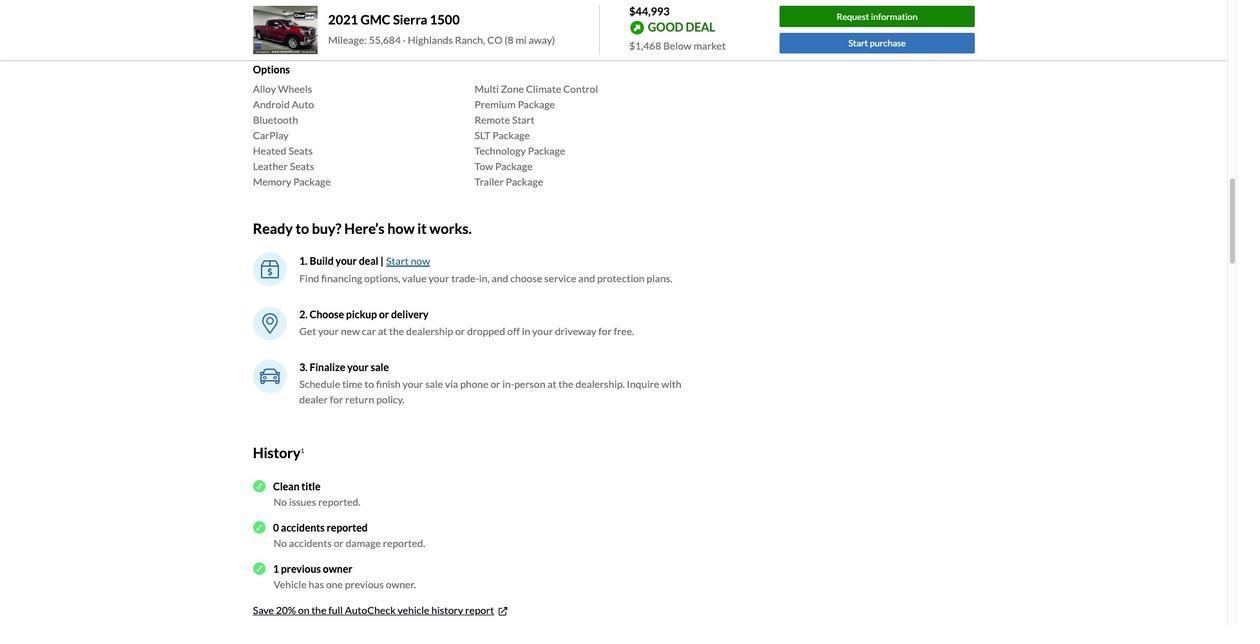 Task type: describe. For each thing, give the bounding box(es) containing it.
2 and from the left
[[579, 272, 595, 284]]

dealership.
[[576, 378, 625, 390]]

accidents for 0
[[281, 521, 325, 534]]

android
[[253, 98, 290, 110]]

highlands
[[408, 34, 453, 46]]

1 horizontal spatial reported.
[[383, 537, 425, 549]]

package down technology
[[495, 160, 533, 172]]

or right the pickup
[[379, 308, 389, 320]]

report
[[465, 604, 494, 616]]

owner.
[[386, 578, 416, 590]]

no accidents or damage reported.
[[274, 537, 425, 549]]

vehicle
[[398, 604, 430, 616]]

time
[[342, 378, 363, 390]]

vehicle
[[274, 578, 307, 590]]

$44,993
[[629, 5, 670, 18]]

front legroom: 44 in back legroom: 43 in
[[253, 13, 346, 41]]

0 horizontal spatial previous
[[281, 563, 321, 575]]

finish
[[376, 378, 401, 390]]

title
[[302, 480, 321, 492]]

start purchase button
[[780, 33, 975, 54]]

it
[[418, 220, 427, 237]]

service
[[544, 272, 577, 284]]

20%
[[276, 604, 296, 616]]

3.
[[299, 361, 308, 373]]

1 vertical spatial in
[[334, 29, 343, 41]]

mi
[[516, 34, 527, 46]]

find
[[299, 272, 319, 284]]

start purchase
[[849, 38, 906, 49]]

2021 gmc sierra 1500 image
[[253, 6, 318, 54]]

return
[[345, 393, 374, 405]]

co
[[487, 34, 503, 46]]

memory
[[253, 175, 292, 187]]

build
[[310, 255, 334, 267]]

on
[[298, 604, 310, 616]]

package inside alloy wheels android auto bluetooth carplay heated seats leather seats memory package
[[293, 175, 331, 187]]

bluetooth
[[253, 113, 298, 125]]

value
[[402, 272, 427, 284]]

request
[[837, 11, 869, 22]]

in-
[[502, 378, 514, 390]]

the inside the 2. choose pickup or delivery get your new car at the dealership or dropped off in your driveway for free.
[[389, 325, 404, 337]]

here's
[[344, 220, 385, 237]]

0 horizontal spatial the
[[312, 604, 327, 616]]

schedule
[[299, 378, 340, 390]]

choose
[[510, 272, 542, 284]]

mileage:
[[328, 34, 367, 46]]

ranch,
[[455, 34, 485, 46]]

new
[[341, 325, 360, 337]]

tow
[[475, 160, 493, 172]]

3. finalize your sale schedule time to finish your sale via phone or in-person at the dealership. inquire with dealer for return policy.
[[299, 361, 682, 405]]

1.
[[299, 255, 308, 267]]

for inside the 2. choose pickup or delivery get your new car at the dealership or dropped off in your driveway for free.
[[599, 325, 612, 337]]

owner
[[323, 563, 353, 575]]

trade-
[[451, 272, 479, 284]]

back
[[253, 29, 275, 41]]

phone
[[460, 378, 489, 390]]

finalize
[[310, 361, 345, 373]]

0 horizontal spatial 1
[[273, 563, 279, 575]]

person
[[514, 378, 546, 390]]

package right technology
[[528, 144, 565, 156]]

2021 gmc sierra 1500 mileage: 55,684 · highlands ranch, co (8 mi away)
[[328, 12, 555, 46]]

1 vertical spatial seats
[[290, 160, 314, 172]]

0 vertical spatial legroom:
[[280, 13, 320, 25]]

0 accidents reported
[[273, 521, 368, 534]]

reported
[[327, 521, 368, 534]]

issues
[[289, 496, 316, 508]]

accidents for no
[[289, 537, 332, 549]]

dealer
[[299, 393, 328, 405]]

full
[[329, 604, 343, 616]]

44
[[323, 13, 335, 25]]

your right finish on the bottom left
[[403, 378, 423, 390]]

financing
[[321, 272, 362, 284]]

·
[[403, 34, 406, 46]]

2.
[[299, 308, 308, 320]]

trailer
[[475, 175, 504, 187]]

request information button
[[780, 6, 975, 27]]

free.
[[614, 325, 635, 337]]

vdpcheck image for 0 accidents reported
[[253, 522, 265, 534]]

clean
[[273, 480, 300, 492]]

in,
[[479, 272, 490, 284]]

how
[[387, 220, 415, 237]]

control
[[563, 82, 598, 94]]

request information
[[837, 11, 918, 22]]

ready to buy? here's how it works.
[[253, 220, 472, 237]]

package up technology
[[493, 129, 530, 141]]

get
[[299, 325, 316, 337]]

at inside 3. finalize your sale schedule time to finish your sale via phone or in-person at the dealership. inquire with dealer for return policy.
[[548, 378, 557, 390]]

at inside the 2. choose pickup or delivery get your new car at the dealership or dropped off in your driveway for free.
[[378, 325, 387, 337]]

$1,468
[[629, 39, 661, 51]]

2. choose pickup or delivery get your new car at the dealership or dropped off in your driveway for free.
[[299, 308, 635, 337]]

your up financing
[[336, 255, 357, 267]]



Task type: vqa. For each thing, say whether or not it's contained in the screenshot.
left NY
no



Task type: locate. For each thing, give the bounding box(es) containing it.
one
[[326, 578, 343, 590]]

package down climate
[[518, 98, 555, 110]]

vdpcheck image
[[253, 480, 265, 493]]

the left 'dealership.' at the bottom
[[559, 378, 574, 390]]

market
[[694, 39, 726, 51]]

to inside 3. finalize your sale schedule time to finish your sale via phone or in-person at the dealership. inquire with dealer for return policy.
[[365, 378, 374, 390]]

remote
[[475, 113, 510, 125]]

heated
[[253, 144, 286, 156]]

purchase
[[870, 38, 906, 49]]

off
[[507, 325, 520, 337]]

plans.
[[647, 272, 673, 284]]

55,684
[[369, 34, 401, 46]]

or
[[379, 308, 389, 320], [455, 325, 465, 337], [491, 378, 501, 390], [334, 537, 344, 549]]

front
[[253, 13, 278, 25]]

save 20% on the full autocheck vehicle history report link
[[253, 604, 509, 618]]

0 horizontal spatial start
[[386, 255, 409, 267]]

reported.
[[318, 496, 361, 508], [383, 537, 425, 549]]

your up time
[[347, 361, 369, 373]]

1 vertical spatial to
[[365, 378, 374, 390]]

start
[[849, 38, 868, 49], [512, 113, 535, 125], [386, 255, 409, 267]]

0 vertical spatial the
[[389, 325, 404, 337]]

protection
[[597, 272, 645, 284]]

multi
[[475, 82, 499, 94]]

2021
[[328, 12, 358, 27]]

vdpcheck image
[[253, 522, 265, 534], [253, 563, 265, 575]]

or left dropped
[[455, 325, 465, 337]]

at
[[378, 325, 387, 337], [548, 378, 557, 390]]

pickup
[[346, 308, 377, 320]]

vdpcheck image for 1 previous owner
[[253, 563, 265, 575]]

car
[[362, 325, 376, 337]]

history
[[432, 604, 463, 616]]

1 vdpcheck image from the top
[[253, 522, 265, 534]]

accidents down issues on the left bottom of page
[[281, 521, 325, 534]]

0 vertical spatial in
[[337, 13, 346, 25]]

0 vertical spatial to
[[296, 220, 309, 237]]

0 vertical spatial vdpcheck image
[[253, 522, 265, 534]]

alloy wheels android auto bluetooth carplay heated seats leather seats memory package
[[253, 82, 331, 187]]

0 vertical spatial start
[[849, 38, 868, 49]]

driveway
[[555, 325, 597, 337]]

1500
[[430, 12, 460, 27]]

below
[[663, 39, 692, 51]]

and
[[492, 272, 508, 284], [579, 272, 595, 284]]

sierra
[[393, 12, 427, 27]]

0 vertical spatial no
[[274, 496, 287, 508]]

history
[[253, 444, 301, 461]]

now
[[411, 255, 430, 267]]

in right '43' at top left
[[334, 29, 343, 41]]

0 horizontal spatial sale
[[371, 361, 389, 373]]

your right off
[[532, 325, 553, 337]]

has
[[309, 578, 324, 590]]

carplay
[[253, 129, 289, 141]]

in inside the 2. choose pickup or delivery get your new car at the dealership or dropped off in your driveway for free.
[[522, 325, 530, 337]]

2 no from the top
[[274, 537, 287, 549]]

or inside 3. finalize your sale schedule time to finish your sale via phone or in-person at the dealership. inquire with dealer for return policy.
[[491, 378, 501, 390]]

start right "|"
[[386, 255, 409, 267]]

1 up vehicle
[[273, 563, 279, 575]]

previous up vehicle
[[281, 563, 321, 575]]

to left buy?
[[296, 220, 309, 237]]

vdpcheck image up 'save'
[[253, 563, 265, 575]]

information
[[871, 11, 918, 22]]

1 horizontal spatial for
[[599, 325, 612, 337]]

1 up clean title
[[301, 446, 304, 454]]

previous up autocheck
[[345, 578, 384, 590]]

for down time
[[330, 393, 343, 405]]

2 horizontal spatial start
[[849, 38, 868, 49]]

$1,468 below market
[[629, 39, 726, 51]]

0 vertical spatial sale
[[371, 361, 389, 373]]

seats right heated
[[288, 144, 313, 156]]

for inside 3. finalize your sale schedule time to finish your sale via phone or in-person at the dealership. inquire with dealer for return policy.
[[330, 393, 343, 405]]

previous
[[281, 563, 321, 575], [345, 578, 384, 590]]

at right car
[[378, 325, 387, 337]]

1 previous owner
[[273, 563, 353, 575]]

0 vertical spatial accidents
[[281, 521, 325, 534]]

1 and from the left
[[492, 272, 508, 284]]

gmc
[[361, 12, 391, 27]]

1 vertical spatial 1
[[273, 563, 279, 575]]

start down request
[[849, 38, 868, 49]]

1 vertical spatial accidents
[[289, 537, 332, 549]]

(8
[[505, 34, 514, 46]]

package
[[518, 98, 555, 110], [493, 129, 530, 141], [528, 144, 565, 156], [495, 160, 533, 172], [293, 175, 331, 187], [506, 175, 543, 187]]

the down delivery
[[389, 325, 404, 337]]

start inside 'multi zone climate control premium package remote start slt package technology package tow package trailer package'
[[512, 113, 535, 125]]

multi zone climate control premium package remote start slt package technology package tow package trailer package
[[475, 82, 598, 187]]

or down reported
[[334, 537, 344, 549]]

1 vertical spatial previous
[[345, 578, 384, 590]]

inquire
[[627, 378, 660, 390]]

sale
[[371, 361, 389, 373], [425, 378, 443, 390]]

1 horizontal spatial to
[[365, 378, 374, 390]]

with
[[662, 378, 682, 390]]

1 vertical spatial legroom:
[[277, 29, 317, 41]]

vdpcheck image left 0
[[253, 522, 265, 534]]

choose
[[310, 308, 344, 320]]

2 vertical spatial the
[[312, 604, 327, 616]]

accidents down 0 accidents reported
[[289, 537, 332, 549]]

the inside 3. finalize your sale schedule time to finish your sale via phone or in-person at the dealership. inquire with dealer for return policy.
[[559, 378, 574, 390]]

save 20% on the full autocheck vehicle history report
[[253, 604, 494, 616]]

sale up finish on the bottom left
[[371, 361, 389, 373]]

0
[[273, 521, 279, 534]]

package right memory
[[293, 175, 331, 187]]

0 vertical spatial 1
[[301, 446, 304, 454]]

alloy
[[253, 82, 276, 94]]

1 horizontal spatial at
[[548, 378, 557, 390]]

2 vdpcheck image from the top
[[253, 563, 265, 575]]

1 vertical spatial sale
[[425, 378, 443, 390]]

options,
[[364, 272, 400, 284]]

1 horizontal spatial the
[[389, 325, 404, 337]]

1. build your deal | start now find financing options, value your trade-in, and choose service and protection plans.
[[299, 255, 673, 284]]

for
[[599, 325, 612, 337], [330, 393, 343, 405]]

autocheck
[[345, 604, 396, 616]]

no issues reported.
[[274, 496, 361, 508]]

2 vertical spatial start
[[386, 255, 409, 267]]

0 vertical spatial at
[[378, 325, 387, 337]]

2 vertical spatial in
[[522, 325, 530, 337]]

no down 0
[[274, 537, 287, 549]]

reported. up reported
[[318, 496, 361, 508]]

1 vertical spatial start
[[512, 113, 535, 125]]

ready
[[253, 220, 293, 237]]

at right person on the left bottom of the page
[[548, 378, 557, 390]]

0 vertical spatial for
[[599, 325, 612, 337]]

1 horizontal spatial 1
[[301, 446, 304, 454]]

options
[[253, 63, 290, 76]]

0 vertical spatial previous
[[281, 563, 321, 575]]

deal
[[359, 255, 379, 267]]

1 vertical spatial at
[[548, 378, 557, 390]]

no down clean
[[274, 496, 287, 508]]

via
[[445, 378, 458, 390]]

0 horizontal spatial to
[[296, 220, 309, 237]]

0 horizontal spatial and
[[492, 272, 508, 284]]

seats right leather
[[290, 160, 314, 172]]

delivery
[[391, 308, 429, 320]]

1 horizontal spatial previous
[[345, 578, 384, 590]]

1 vertical spatial reported.
[[383, 537, 425, 549]]

deal
[[686, 20, 715, 34]]

technology
[[475, 144, 526, 156]]

sale left via at the bottom of the page
[[425, 378, 443, 390]]

zone
[[501, 82, 524, 94]]

premium
[[475, 98, 516, 110]]

start inside start purchase button
[[849, 38, 868, 49]]

legroom: left '43' at top left
[[277, 29, 317, 41]]

2 horizontal spatial the
[[559, 378, 574, 390]]

1 vertical spatial vdpcheck image
[[253, 563, 265, 575]]

0 horizontal spatial reported.
[[318, 496, 361, 508]]

1 vertical spatial for
[[330, 393, 343, 405]]

no for no accidents or damage reported.
[[274, 537, 287, 549]]

1 vertical spatial the
[[559, 378, 574, 390]]

for left "free."
[[599, 325, 612, 337]]

to right time
[[365, 378, 374, 390]]

climate
[[526, 82, 561, 94]]

0 horizontal spatial at
[[378, 325, 387, 337]]

1 horizontal spatial start
[[512, 113, 535, 125]]

in right 44
[[337, 13, 346, 25]]

0 horizontal spatial for
[[330, 393, 343, 405]]

your
[[336, 255, 357, 267], [429, 272, 449, 284], [318, 325, 339, 337], [532, 325, 553, 337], [347, 361, 369, 373], [403, 378, 423, 390]]

1 no from the top
[[274, 496, 287, 508]]

your right the value
[[429, 272, 449, 284]]

your down choose
[[318, 325, 339, 337]]

the right on
[[312, 604, 327, 616]]

package right trailer
[[506, 175, 543, 187]]

0 vertical spatial reported.
[[318, 496, 361, 508]]

1 vertical spatial no
[[274, 537, 287, 549]]

1 inside history 1
[[301, 446, 304, 454]]

away)
[[529, 34, 555, 46]]

reported. right damage
[[383, 537, 425, 549]]

save
[[253, 604, 274, 616]]

legroom: left 44
[[280, 13, 320, 25]]

|
[[381, 255, 384, 267]]

1 horizontal spatial sale
[[425, 378, 443, 390]]

start right remote at left
[[512, 113, 535, 125]]

and right in,
[[492, 272, 508, 284]]

or left in-
[[491, 378, 501, 390]]

policy.
[[376, 393, 405, 405]]

in right off
[[522, 325, 530, 337]]

0 vertical spatial seats
[[288, 144, 313, 156]]

wheels
[[278, 82, 312, 94]]

start inside 1. build your deal | start now find financing options, value your trade-in, and choose service and protection plans.
[[386, 255, 409, 267]]

good
[[648, 20, 684, 34]]

save 20% on the full autocheck vehicle history report image
[[497, 605, 509, 618]]

and right the service
[[579, 272, 595, 284]]

1 horizontal spatial and
[[579, 272, 595, 284]]

no for no issues reported.
[[274, 496, 287, 508]]

slt
[[475, 129, 491, 141]]



